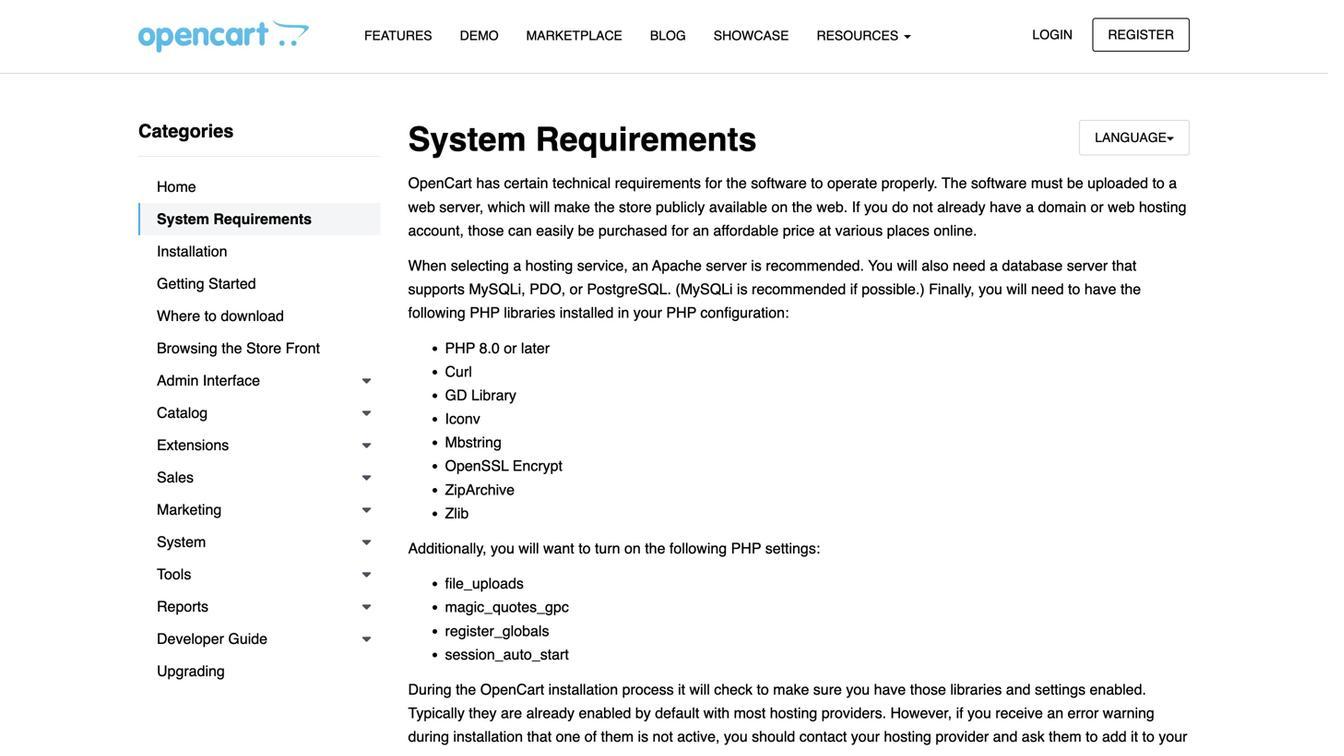 Task type: locate. For each thing, give the bounding box(es) containing it.
not right do
[[913, 198, 933, 215]]

session_auto_start
[[445, 646, 569, 663]]

1 vertical spatial following
[[670, 540, 727, 557]]

that
[[1112, 257, 1137, 274], [527, 728, 552, 745]]

have inside during the opencart installation process it will check to make sure you have those libraries and settings enabled. typically they are already enabled by default with most hosting providers. however, if you receive an error warning during installation that one of them is not active, you should contact your hosting provider and ask them to add it to yo
[[874, 681, 906, 698]]

is down affordable
[[751, 257, 762, 274]]

and down receive
[[993, 728, 1018, 745]]

php
[[470, 304, 500, 321], [666, 304, 697, 321], [445, 339, 475, 356], [731, 540, 762, 557]]

if up provider
[[956, 705, 964, 722]]

1 horizontal spatial not
[[913, 198, 933, 215]]

where
[[157, 307, 200, 324]]

them down enabled
[[601, 728, 634, 745]]

0 horizontal spatial them
[[601, 728, 634, 745]]

an down settings
[[1047, 705, 1064, 722]]

will up with
[[690, 681, 710, 698]]

marketplace
[[527, 28, 623, 43]]

1 horizontal spatial installation
[[549, 681, 618, 698]]

an down publicly
[[693, 222, 709, 239]]

system up has
[[408, 120, 526, 159]]

those up however,
[[910, 681, 947, 698]]

0 vertical spatial opencart
[[408, 175, 472, 192]]

system requirements down home link
[[157, 210, 312, 227]]

0 horizontal spatial your
[[634, 304, 662, 321]]

0 horizontal spatial those
[[468, 222, 504, 239]]

requirements up requirements
[[536, 120, 757, 159]]

web up account,
[[408, 198, 435, 215]]

encrypt
[[513, 457, 563, 474]]

2 horizontal spatial have
[[1085, 281, 1117, 298]]

1 horizontal spatial opencart
[[480, 681, 544, 698]]

1 horizontal spatial that
[[1112, 257, 1137, 274]]

your down providers.
[[851, 728, 880, 745]]

and
[[1006, 681, 1031, 698], [993, 728, 1018, 745]]

0 vertical spatial not
[[913, 198, 933, 215]]

resources link
[[803, 19, 925, 52]]

make inside during the opencart installation process it will check to make sure you have those libraries and settings enabled. typically they are already enabled by default with most hosting providers. however, if you receive an error warning during installation that one of them is not active, you should contact your hosting provider and ask them to add it to yo
[[773, 681, 809, 698]]

php down mysqli,
[[470, 304, 500, 321]]

an up postgresql.
[[632, 257, 649, 274]]

hosting down uploaded
[[1139, 198, 1187, 215]]

be up 'domain'
[[1067, 175, 1084, 192]]

0 vertical spatial an
[[693, 222, 709, 239]]

1 vertical spatial need
[[1032, 281, 1064, 298]]

on up price
[[772, 198, 788, 215]]

need down database
[[1032, 281, 1064, 298]]

a right uploaded
[[1169, 175, 1177, 192]]

operate
[[828, 175, 878, 192]]

by
[[636, 705, 651, 722]]

if inside during the opencart installation process it will check to make sure you have those libraries and settings enabled. typically they are already enabled by default with most hosting providers. however, if you receive an error warning during installation that one of them is not active, you should contact your hosting provider and ask them to add it to yo
[[956, 705, 964, 722]]

your right in
[[634, 304, 662, 321]]

2 software from the left
[[971, 175, 1027, 192]]

1 vertical spatial your
[[851, 728, 880, 745]]

1 horizontal spatial on
[[772, 198, 788, 215]]

1 horizontal spatial requirements
[[536, 120, 757, 159]]

0 horizontal spatial already
[[526, 705, 575, 722]]

0 horizontal spatial software
[[751, 175, 807, 192]]

or down uploaded
[[1091, 198, 1104, 215]]

0 horizontal spatial if
[[850, 281, 858, 298]]

1 horizontal spatial an
[[693, 222, 709, 239]]

to down 'domain'
[[1068, 281, 1081, 298]]

that inside when selecting a hosting service, an apache server is recommended. you will also need a database server that supports mysqli, pdo, or postgresql. (mysqli is recommended if possible.) finally, you will need to have the following php libraries installed in your php configuration:
[[1112, 257, 1137, 274]]

2 vertical spatial system
[[157, 533, 206, 550]]

for up available
[[705, 175, 723, 192]]

1 vertical spatial requirements
[[213, 210, 312, 227]]

0 vertical spatial have
[[990, 198, 1022, 215]]

are
[[501, 705, 522, 722]]

0 vertical spatial be
[[1067, 175, 1084, 192]]

login link
[[1017, 18, 1089, 52]]

installed
[[560, 304, 614, 321]]

following right turn
[[670, 540, 727, 557]]

for down publicly
[[672, 222, 689, 239]]

a down must
[[1026, 198, 1034, 215]]

opencart
[[408, 175, 472, 192], [480, 681, 544, 698]]

0 vertical spatial if
[[850, 281, 858, 298]]

libraries
[[504, 304, 556, 321], [951, 681, 1002, 698]]

that down uploaded
[[1112, 257, 1137, 274]]

libraries up receive
[[951, 681, 1002, 698]]

web
[[408, 198, 435, 215], [1108, 198, 1135, 215]]

easily
[[536, 222, 574, 239]]

it
[[678, 681, 686, 698], [1131, 728, 1139, 745]]

system requirements up technical
[[408, 120, 757, 159]]

0 horizontal spatial is
[[638, 728, 649, 745]]

0 horizontal spatial server
[[706, 257, 747, 274]]

during
[[408, 681, 452, 698]]

make left "sure" on the bottom of page
[[773, 681, 809, 698]]

0 vertical spatial or
[[1091, 198, 1104, 215]]

in
[[618, 304, 630, 321]]

2 horizontal spatial an
[[1047, 705, 1064, 722]]

0 horizontal spatial be
[[578, 222, 595, 239]]

opencart inside during the opencart installation process it will check to make sure you have those libraries and settings enabled. typically they are already enabled by default with most hosting providers. however, if you receive an error warning during installation that one of them is not active, you should contact your hosting provider and ask them to add it to yo
[[480, 681, 544, 698]]

1 vertical spatial those
[[910, 681, 947, 698]]

apache
[[652, 257, 702, 274]]

and up receive
[[1006, 681, 1031, 698]]

it right add
[[1131, 728, 1139, 745]]

0 vertical spatial requirements
[[536, 120, 757, 159]]

1 horizontal spatial server
[[1067, 257, 1108, 274]]

0 vertical spatial that
[[1112, 257, 1137, 274]]

server up (mysqli
[[706, 257, 747, 274]]

tools link
[[138, 558, 381, 590]]

requirements
[[615, 175, 701, 192]]

need up finally,
[[953, 257, 986, 274]]

0 horizontal spatial make
[[554, 198, 590, 215]]

0 horizontal spatial opencart
[[408, 175, 472, 192]]

php inside php 8.0 or later curl gd library iconv mbstring openssl encrypt ziparchive zlib
[[445, 339, 475, 356]]

1 horizontal spatial web
[[1108, 198, 1135, 215]]

software right the
[[971, 175, 1027, 192]]

0 horizontal spatial installation
[[453, 728, 523, 745]]

1 horizontal spatial be
[[1067, 175, 1084, 192]]

system down home
[[157, 210, 209, 227]]

1 horizontal spatial have
[[990, 198, 1022, 215]]

system up tools
[[157, 533, 206, 550]]

additionally,
[[408, 540, 487, 557]]

gd
[[445, 387, 467, 404]]

home link
[[138, 171, 381, 203]]

0 horizontal spatial following
[[408, 304, 466, 321]]

0 horizontal spatial system requirements
[[157, 210, 312, 227]]

or inside php 8.0 or later curl gd library iconv mbstring openssl encrypt ziparchive zlib
[[504, 339, 517, 356]]

language button
[[1080, 120, 1190, 155]]

you right if
[[864, 198, 888, 215]]

2 server from the left
[[1067, 257, 1108, 274]]

0 vertical spatial for
[[705, 175, 723, 192]]

1 horizontal spatial system requirements
[[408, 120, 757, 159]]

0 vertical spatial on
[[772, 198, 788, 215]]

0 horizontal spatial libraries
[[504, 304, 556, 321]]

1 vertical spatial already
[[526, 705, 575, 722]]

1 vertical spatial on
[[625, 540, 641, 557]]

0 horizontal spatial not
[[653, 728, 673, 745]]

or
[[1091, 198, 1104, 215], [570, 281, 583, 298], [504, 339, 517, 356]]

opencart - open source shopping cart solution image
[[138, 19, 309, 53]]

requirements down home link
[[213, 210, 312, 227]]

or inside when selecting a hosting service, an apache server is recommended. you will also need a database server that supports mysqli, pdo, or postgresql. (mysqli is recommended if possible.) finally, you will need to have the following php libraries installed in your php configuration:
[[570, 281, 583, 298]]

curl
[[445, 363, 472, 380]]

1 vertical spatial that
[[527, 728, 552, 745]]

have inside when selecting a hosting service, an apache server is recommended. you will also need a database server that supports mysqli, pdo, or postgresql. (mysqli is recommended if possible.) finally, you will need to have the following php libraries installed in your php configuration:
[[1085, 281, 1117, 298]]

already up one at left
[[526, 705, 575, 722]]

hosting up pdo,
[[526, 257, 573, 274]]

places
[[887, 222, 930, 239]]

0 vertical spatial make
[[554, 198, 590, 215]]

resources
[[817, 28, 902, 43]]

1 horizontal spatial it
[[1131, 728, 1139, 745]]

0 vertical spatial need
[[953, 257, 986, 274]]

turn
[[595, 540, 621, 557]]

libraries down pdo,
[[504, 304, 556, 321]]

1 vertical spatial an
[[632, 257, 649, 274]]

system requirements
[[408, 120, 757, 159], [157, 210, 312, 227]]

0 vertical spatial your
[[634, 304, 662, 321]]

that left one at left
[[527, 728, 552, 745]]

make
[[554, 198, 590, 215], [773, 681, 809, 698]]

register link
[[1093, 18, 1190, 52]]

them down error
[[1049, 728, 1082, 745]]

demo
[[460, 28, 499, 43]]

that inside during the opencart installation process it will check to make sure you have those libraries and settings enabled. typically they are already enabled by default with most hosting providers. however, if you receive an error warning during installation that one of them is not active, you should contact your hosting provider and ask them to add it to yo
[[527, 728, 552, 745]]

will right you
[[897, 257, 918, 274]]

browsing the store front link
[[138, 332, 381, 364]]

reports
[[157, 598, 209, 615]]

0 horizontal spatial requirements
[[213, 210, 312, 227]]

your inside during the opencart installation process it will check to make sure you have those libraries and settings enabled. typically they are already enabled by default with most hosting providers. however, if you receive an error warning during installation that one of them is not active, you should contact your hosting provider and ask them to add it to yo
[[851, 728, 880, 745]]

0 horizontal spatial web
[[408, 198, 435, 215]]

software up available
[[751, 175, 807, 192]]

be right easily
[[578, 222, 595, 239]]

following down supports
[[408, 304, 466, 321]]

0 vertical spatial libraries
[[504, 304, 556, 321]]

system requirements link
[[138, 203, 381, 235]]

process
[[622, 681, 674, 698]]

to right uploaded
[[1153, 175, 1165, 192]]

those inside during the opencart installation process it will check to make sure you have those libraries and settings enabled. typically they are already enabled by default with most hosting providers. however, if you receive an error warning during installation that one of them is not active, you should contact your hosting provider and ask them to add it to yo
[[910, 681, 947, 698]]

one
[[556, 728, 581, 745]]

on right turn
[[625, 540, 641, 557]]

make down technical
[[554, 198, 590, 215]]

not inside during the opencart installation process it will check to make sure you have those libraries and settings enabled. typically they are already enabled by default with most hosting providers. however, if you receive an error warning during installation that one of them is not active, you should contact your hosting provider and ask them to add it to yo
[[653, 728, 673, 745]]

1 vertical spatial make
[[773, 681, 809, 698]]

have inside opencart has certain technical requirements for the software to operate properly. the software must be uploaded to a web server, which will make the store publicly available on the web. if you do not already have a domain or web hosting account, those can easily be purchased for an affordable price at various places online.
[[990, 198, 1022, 215]]

0 horizontal spatial that
[[527, 728, 552, 745]]

0 horizontal spatial an
[[632, 257, 649, 274]]

1 vertical spatial opencart
[[480, 681, 544, 698]]

default
[[655, 705, 700, 722]]

do
[[892, 198, 909, 215]]

will
[[530, 198, 550, 215], [897, 257, 918, 274], [1007, 281, 1027, 298], [519, 540, 539, 557], [690, 681, 710, 698]]

already inside opencart has certain technical requirements for the software to operate properly. the software must be uploaded to a web server, which will make the store publicly available on the web. if you do not already have a domain or web hosting account, those can easily be purchased for an affordable price at various places online.
[[938, 198, 986, 215]]

0 vertical spatial and
[[1006, 681, 1031, 698]]

1 horizontal spatial those
[[910, 681, 947, 698]]

selecting
[[451, 257, 509, 274]]

have up however,
[[874, 681, 906, 698]]

you up providers.
[[846, 681, 870, 698]]

the
[[942, 175, 967, 192]]

following
[[408, 304, 466, 321], [670, 540, 727, 557]]

provider
[[936, 728, 989, 745]]

2 vertical spatial have
[[874, 681, 906, 698]]

ziparchive
[[445, 481, 515, 498]]

is up the configuration:
[[737, 281, 748, 298]]

1 vertical spatial if
[[956, 705, 964, 722]]

2 vertical spatial or
[[504, 339, 517, 356]]

catalog link
[[138, 397, 381, 429]]

active,
[[677, 728, 720, 745]]

or up installed
[[570, 281, 583, 298]]

opencart up server,
[[408, 175, 472, 192]]

libraries inside when selecting a hosting service, an apache server is recommended. you will also need a database server that supports mysqli, pdo, or postgresql. (mysqli is recommended if possible.) finally, you will need to have the following php libraries installed in your php configuration:
[[504, 304, 556, 321]]

1 horizontal spatial for
[[705, 175, 723, 192]]

0 horizontal spatial it
[[678, 681, 686, 698]]

0 horizontal spatial for
[[672, 222, 689, 239]]

the inside when selecting a hosting service, an apache server is recommended. you will also need a database server that supports mysqli, pdo, or postgresql. (mysqli is recommended if possible.) finally, you will need to have the following php libraries installed in your php configuration:
[[1121, 281, 1142, 298]]

1 horizontal spatial libraries
[[951, 681, 1002, 698]]

(mysqli
[[676, 281, 733, 298]]

however,
[[891, 705, 952, 722]]

will left want
[[519, 540, 539, 557]]

1 horizontal spatial make
[[773, 681, 809, 698]]

have left 'domain'
[[990, 198, 1022, 215]]

the
[[727, 175, 747, 192], [595, 198, 615, 215], [792, 198, 813, 215], [1121, 281, 1142, 298], [222, 340, 242, 357], [645, 540, 666, 557], [456, 681, 476, 698]]

1 vertical spatial is
[[737, 281, 748, 298]]

is
[[751, 257, 762, 274], [737, 281, 748, 298], [638, 728, 649, 745]]

price
[[783, 222, 815, 239]]

already up online. on the right top of page
[[938, 198, 986, 215]]

pdo,
[[530, 281, 566, 298]]

not down default
[[653, 728, 673, 745]]

0 horizontal spatial or
[[504, 339, 517, 356]]

0 horizontal spatial need
[[953, 257, 986, 274]]

hosting inside opencart has certain technical requirements for the software to operate properly. the software must be uploaded to a web server, which will make the store publicly available on the web. if you do not already have a domain or web hosting account, those can easily be purchased for an affordable price at various places online.
[[1139, 198, 1187, 215]]

which
[[488, 198, 526, 215]]

1 software from the left
[[751, 175, 807, 192]]

1 vertical spatial have
[[1085, 281, 1117, 298]]

admin interface link
[[138, 364, 381, 397]]

2 horizontal spatial is
[[751, 257, 762, 274]]

will down certain
[[530, 198, 550, 215]]

you inside when selecting a hosting service, an apache server is recommended. you will also need a database server that supports mysqli, pdo, or postgresql. (mysqli is recommended if possible.) finally, you will need to have the following php libraries installed in your php configuration:
[[979, 281, 1003, 298]]

enabled
[[579, 705, 631, 722]]

1 vertical spatial libraries
[[951, 681, 1002, 698]]

1 vertical spatial be
[[578, 222, 595, 239]]

server right database
[[1067, 257, 1108, 274]]

8.0
[[479, 339, 500, 356]]

web down uploaded
[[1108, 198, 1135, 215]]

1 vertical spatial it
[[1131, 728, 1139, 745]]

if left the possible.)
[[850, 281, 858, 298]]

recommended.
[[766, 257, 865, 274]]

or right 8.0 at the top left of page
[[504, 339, 517, 356]]

not
[[913, 198, 933, 215], [653, 728, 673, 745]]

has
[[476, 175, 500, 192]]

installation link
[[138, 235, 381, 268]]

is down by
[[638, 728, 649, 745]]

0 vertical spatial installation
[[549, 681, 618, 698]]

you up file_uploads
[[491, 540, 515, 557]]

your
[[634, 304, 662, 321], [851, 728, 880, 745]]

front
[[286, 340, 320, 357]]

1 horizontal spatial is
[[737, 281, 748, 298]]

at
[[819, 222, 831, 239]]

store
[[246, 340, 282, 357]]

uploaded
[[1088, 175, 1149, 192]]

installation up enabled
[[549, 681, 618, 698]]

it up default
[[678, 681, 686, 698]]

1 horizontal spatial already
[[938, 198, 986, 215]]

php up curl on the left of the page
[[445, 339, 475, 356]]

1 vertical spatial or
[[570, 281, 583, 298]]

1 vertical spatial system
[[157, 210, 209, 227]]

1 them from the left
[[601, 728, 634, 745]]

0 vertical spatial is
[[751, 257, 762, 274]]

an inside opencart has certain technical requirements for the software to operate properly. the software must be uploaded to a web server, which will make the store publicly available on the web. if you do not already have a domain or web hosting account, those can easily be purchased for an affordable price at various places online.
[[693, 222, 709, 239]]

during
[[408, 728, 449, 745]]

0 horizontal spatial have
[[874, 681, 906, 698]]

installation down they
[[453, 728, 523, 745]]

1 horizontal spatial them
[[1049, 728, 1082, 745]]

1 horizontal spatial if
[[956, 705, 964, 722]]

you right finally,
[[979, 281, 1003, 298]]

reports link
[[138, 590, 381, 623]]

those down which
[[468, 222, 504, 239]]

your inside when selecting a hosting service, an apache server is recommended. you will also need a database server that supports mysqli, pdo, or postgresql. (mysqli is recommended if possible.) finally, you will need to have the following php libraries installed in your php configuration:
[[634, 304, 662, 321]]

1 horizontal spatial following
[[670, 540, 727, 557]]

have down 'domain'
[[1085, 281, 1117, 298]]

opencart up are
[[480, 681, 544, 698]]

2 vertical spatial an
[[1047, 705, 1064, 722]]

0 vertical spatial following
[[408, 304, 466, 321]]



Task type: describe. For each thing, give the bounding box(es) containing it.
1 vertical spatial for
[[672, 222, 689, 239]]

hosting up should
[[770, 705, 818, 722]]

features
[[364, 28, 432, 43]]

various
[[836, 222, 883, 239]]

is inside during the opencart installation process it will check to make sure you have those libraries and settings enabled. typically they are already enabled by default with most hosting providers. however, if you receive an error warning during installation that one of them is not active, you should contact your hosting provider and ask them to add it to yo
[[638, 728, 649, 745]]

already inside during the opencart installation process it will check to make sure you have those libraries and settings enabled. typically they are already enabled by default with most hosting providers. however, if you receive an error warning during installation that one of them is not active, you should contact your hosting provider and ask them to add it to yo
[[526, 705, 575, 722]]

php down (mysqli
[[666, 304, 697, 321]]

following inside when selecting a hosting service, an apache server is recommended. you will also need a database server that supports mysqli, pdo, or postgresql. (mysqli is recommended if possible.) finally, you will need to have the following php libraries installed in your php configuration:
[[408, 304, 466, 321]]

the inside browsing the store front 'link'
[[222, 340, 242, 357]]

of
[[585, 728, 597, 745]]

should
[[752, 728, 796, 745]]

to up most
[[757, 681, 769, 698]]

most
[[734, 705, 766, 722]]

contact
[[800, 728, 847, 745]]

developer guide
[[157, 630, 268, 647]]

account,
[[408, 222, 464, 239]]

2 them from the left
[[1049, 728, 1082, 745]]

typically
[[408, 705, 465, 722]]

server,
[[439, 198, 484, 215]]

installation
[[157, 243, 227, 260]]

you down most
[[724, 728, 748, 745]]

to down warning
[[1143, 728, 1155, 745]]

to left add
[[1086, 728, 1098, 745]]

php left settings: on the bottom of the page
[[731, 540, 762, 557]]

sure
[[814, 681, 842, 698]]

0 vertical spatial system requirements
[[408, 120, 757, 159]]

service,
[[577, 257, 628, 274]]

catalog
[[157, 404, 208, 421]]

an inside when selecting a hosting service, an apache server is recommended. you will also need a database server that supports mysqli, pdo, or postgresql. (mysqli is recommended if possible.) finally, you will need to have the following php libraries installed in your php configuration:
[[632, 257, 649, 274]]

marketplace link
[[513, 19, 637, 52]]

providers.
[[822, 705, 887, 722]]

those inside opencart has certain technical requirements for the software to operate properly. the software must be uploaded to a web server, which will make the store publicly available on the web. if you do not already have a domain or web hosting account, those can easily be purchased for an affordable price at various places online.
[[468, 222, 504, 239]]

not inside opencart has certain technical requirements for the software to operate properly. the software must be uploaded to a web server, which will make the store publicly available on the web. if you do not already have a domain or web hosting account, those can easily be purchased for an affordable price at various places online.
[[913, 198, 933, 215]]

database
[[1002, 257, 1063, 274]]

warning
[[1103, 705, 1155, 722]]

during the opencart installation process it will check to make sure you have those libraries and settings enabled. typically they are already enabled by default with most hosting providers. however, if you receive an error warning during installation that one of them is not active, you should contact your hosting provider and ask them to add it to yo
[[408, 681, 1188, 750]]

browsing the store front
[[157, 340, 320, 357]]

developer
[[157, 630, 224, 647]]

categories
[[138, 120, 234, 142]]

on inside opencart has certain technical requirements for the software to operate properly. the software must be uploaded to a web server, which will make the store publicly available on the web. if you do not already have a domain or web hosting account, those can easily be purchased for an affordable price at various places online.
[[772, 198, 788, 215]]

with
[[704, 705, 730, 722]]

must
[[1031, 175, 1063, 192]]

want
[[543, 540, 575, 557]]

1 web from the left
[[408, 198, 435, 215]]

0 vertical spatial it
[[678, 681, 686, 698]]

will down database
[[1007, 281, 1027, 298]]

blog link
[[637, 19, 700, 52]]

system link
[[138, 526, 381, 558]]

1 vertical spatial installation
[[453, 728, 523, 745]]

libraries inside during the opencart installation process it will check to make sure you have those libraries and settings enabled. typically they are already enabled by default with most hosting providers. however, if you receive an error warning during installation that one of them is not active, you should contact your hosting provider and ask them to add it to yo
[[951, 681, 1002, 698]]

getting started link
[[138, 268, 381, 300]]

when selecting a hosting service, an apache server is recommended. you will also need a database server that supports mysqli, pdo, or postgresql. (mysqli is recommended if possible.) finally, you will need to have the following php libraries installed in your php configuration:
[[408, 257, 1142, 321]]

you inside opencart has certain technical requirements for the software to operate properly. the software must be uploaded to a web server, which will make the store publicly available on the web. if you do not already have a domain or web hosting account, those can easily be purchased for an affordable price at various places online.
[[864, 198, 888, 215]]

file_uploads magic_quotes_gpc register_globals session_auto_start
[[445, 575, 569, 663]]

hosting down however,
[[884, 728, 932, 745]]

to left turn
[[579, 540, 591, 557]]

0 vertical spatial system
[[408, 120, 526, 159]]

web.
[[817, 198, 848, 215]]

1 vertical spatial and
[[993, 728, 1018, 745]]

supports
[[408, 281, 465, 298]]

they
[[469, 705, 497, 722]]

magic_quotes_gpc
[[445, 599, 569, 616]]

interface
[[203, 372, 260, 389]]

will inside opencart has certain technical requirements for the software to operate properly. the software must be uploaded to a web server, which will make the store publicly available on the web. if you do not already have a domain or web hosting account, those can easily be purchased for an affordable price at various places online.
[[530, 198, 550, 215]]

library
[[471, 387, 517, 404]]

2 web from the left
[[1108, 198, 1135, 215]]

login
[[1033, 27, 1073, 42]]

upgrading
[[157, 662, 225, 680]]

can
[[508, 222, 532, 239]]

configuration:
[[701, 304, 789, 321]]

0 horizontal spatial on
[[625, 540, 641, 557]]

when
[[408, 257, 447, 274]]

to inside when selecting a hosting service, an apache server is recommended. you will also need a database server that supports mysqli, pdo, or postgresql. (mysqli is recommended if possible.) finally, you will need to have the following php libraries installed in your php configuration:
[[1068, 281, 1081, 298]]

hosting inside when selecting a hosting service, an apache server is recommended. you will also need a database server that supports mysqli, pdo, or postgresql. (mysqli is recommended if possible.) finally, you will need to have the following php libraries installed in your php configuration:
[[526, 257, 573, 274]]

opencart inside opencart has certain technical requirements for the software to operate properly. the software must be uploaded to a web server, which will make the store publicly available on the web. if you do not already have a domain or web hosting account, those can easily be purchased for an affordable price at various places online.
[[408, 175, 472, 192]]

php 8.0 or later curl gd library iconv mbstring openssl encrypt ziparchive zlib
[[445, 339, 563, 522]]

certain
[[504, 175, 549, 192]]

mysqli,
[[469, 281, 526, 298]]

1 server from the left
[[706, 257, 747, 274]]

possible.)
[[862, 281, 925, 298]]

or inside opencart has certain technical requirements for the software to operate properly. the software must be uploaded to a web server, which will make the store publicly available on the web. if you do not already have a domain or web hosting account, those can easily be purchased for an affordable price at various places online.
[[1091, 198, 1104, 215]]

home
[[157, 178, 196, 195]]

domain
[[1038, 198, 1087, 215]]

also
[[922, 257, 949, 274]]

marketing link
[[138, 494, 381, 526]]

1 vertical spatial system requirements
[[157, 210, 312, 227]]

1 horizontal spatial need
[[1032, 281, 1064, 298]]

to right where on the top
[[204, 307, 217, 324]]

you up provider
[[968, 705, 992, 722]]

if inside when selecting a hosting service, an apache server is recommended. you will also need a database server that supports mysqli, pdo, or postgresql. (mysqli is recommended if possible.) finally, you will need to have the following php libraries installed in your php configuration:
[[850, 281, 858, 298]]

register_globals
[[445, 622, 549, 639]]

an inside during the opencart installation process it will check to make sure you have those libraries and settings enabled. typically they are already enabled by default with most hosting providers. however, if you receive an error warning during installation that one of them is not active, you should contact your hosting provider and ask them to add it to yo
[[1047, 705, 1064, 722]]

later
[[521, 339, 550, 356]]

enabled.
[[1090, 681, 1147, 698]]

the inside during the opencart installation process it will check to make sure you have those libraries and settings enabled. typically they are already enabled by default with most hosting providers. however, if you receive an error warning during installation that one of them is not active, you should contact your hosting provider and ask them to add it to yo
[[456, 681, 476, 698]]

started
[[209, 275, 256, 292]]

available
[[709, 198, 768, 215]]

zlib
[[445, 505, 469, 522]]

additionally, you will want to turn on the following php settings:
[[408, 540, 820, 557]]

developer guide link
[[138, 623, 381, 655]]

recommended
[[752, 281, 846, 298]]

iconv
[[445, 410, 480, 427]]

marketing
[[157, 501, 222, 518]]

make inside opencart has certain technical requirements for the software to operate properly. the software must be uploaded to a web server, which will make the store publicly available on the web. if you do not already have a domain or web hosting account, those can easily be purchased for an affordable price at various places online.
[[554, 198, 590, 215]]

demo link
[[446, 19, 513, 52]]

a left database
[[990, 257, 998, 274]]

download
[[221, 307, 284, 324]]

browsing
[[157, 340, 218, 357]]

where to download link
[[138, 300, 381, 332]]

you
[[868, 257, 893, 274]]

to up web.
[[811, 175, 823, 192]]

sales
[[157, 469, 194, 486]]

technical
[[553, 175, 611, 192]]

will inside during the opencart installation process it will check to make sure you have those libraries and settings enabled. typically they are already enabled by default with most hosting providers. however, if you receive an error warning during installation that one of them is not active, you should contact your hosting provider and ask them to add it to yo
[[690, 681, 710, 698]]

ask
[[1022, 728, 1045, 745]]

mbstring
[[445, 434, 502, 451]]

register
[[1108, 27, 1175, 42]]

finally,
[[929, 281, 975, 298]]

affordable
[[714, 222, 779, 239]]

a up mysqli,
[[513, 257, 522, 274]]

file_uploads
[[445, 575, 524, 592]]

openssl
[[445, 457, 509, 474]]



Task type: vqa. For each thing, say whether or not it's contained in the screenshot.
left 'following'
yes



